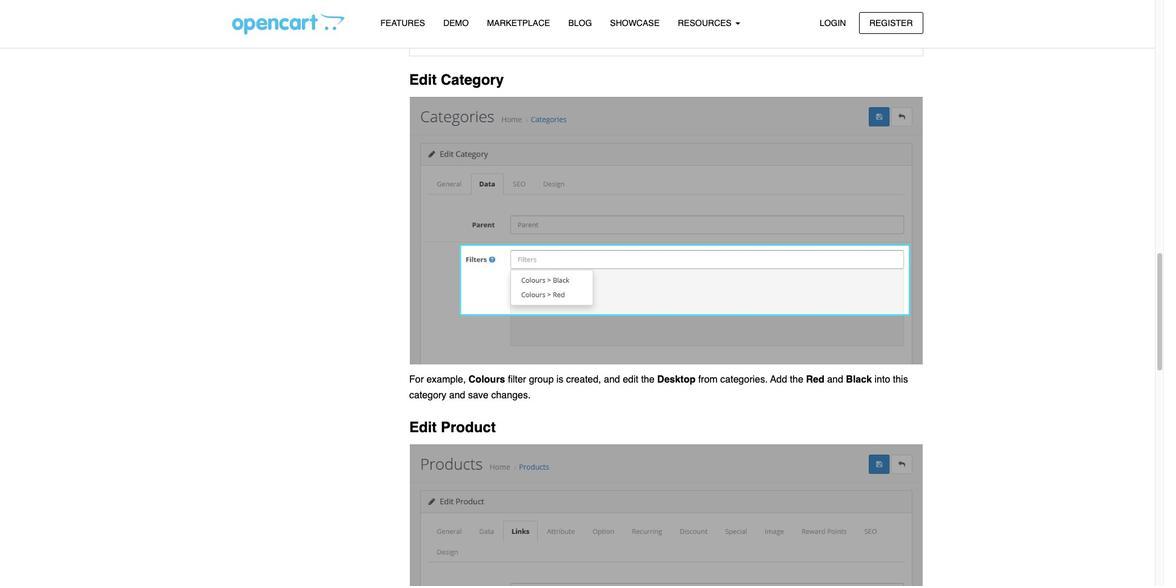 Task type: vqa. For each thing, say whether or not it's contained in the screenshot.
Showcase
yes



Task type: locate. For each thing, give the bounding box(es) containing it.
filter
[[508, 375, 526, 386]]

edit for edit product
[[409, 419, 437, 436]]

desktop
[[657, 375, 696, 386]]

category
[[441, 72, 504, 89]]

on left store
[[752, 0, 763, 7]]

on
[[752, 0, 763, 7], [598, 11, 609, 22]]

is
[[445, 37, 452, 48], [557, 375, 564, 386]]

blog link
[[559, 13, 601, 34]]

is right field
[[445, 37, 452, 48]]

colours
[[469, 375, 505, 386]]

edit
[[409, 72, 437, 89], [409, 419, 437, 436]]

marketplace
[[487, 18, 550, 28]]

blank
[[868, 0, 892, 7], [535, 37, 558, 48]]

resources link
[[669, 13, 749, 34]]

edit down 'category'
[[409, 419, 437, 436]]

is left created,
[[557, 375, 564, 386]]

category filters image
[[409, 97, 923, 366]]

0 vertical spatial group
[[724, 0, 749, 7]]

sorting
[[666, 0, 695, 7]]

for
[[409, 375, 424, 386]]

0
[[590, 11, 595, 22]]

group right filter at left
[[529, 375, 554, 386]]

1 vertical spatial edit
[[409, 419, 437, 436]]

blank inside it will affect the values sorting in the group on store front. can leave it blank or type 0 on it.
[[868, 0, 892, 7]]

submit
[[580, 37, 608, 48]]

add
[[770, 375, 787, 386]]

it
[[569, 0, 574, 7]]

1 vertical spatial is
[[557, 375, 564, 386]]

or
[[894, 0, 903, 7]]

it will affect the values sorting in the group on store front. can leave it blank or type 0 on it.
[[569, 0, 903, 22]]

it.
[[611, 11, 619, 22]]

product filters image
[[409, 444, 923, 587]]

0 vertical spatial on
[[752, 0, 763, 7]]

blog
[[568, 18, 592, 28]]

edit
[[623, 375, 638, 386]]

and down example,
[[449, 390, 465, 401]]

group up resources link
[[724, 0, 749, 7]]

1 edit from the top
[[409, 72, 437, 89]]

register
[[869, 18, 913, 28]]

and
[[561, 37, 577, 48], [604, 375, 620, 386], [827, 375, 843, 386], [449, 390, 465, 401]]

showcase
[[610, 18, 660, 28]]

0 horizontal spatial blank
[[535, 37, 558, 48]]

example,
[[427, 375, 466, 386]]

group inside it will affect the values sorting in the group on store front. can leave it blank or type 0 on it.
[[724, 0, 749, 7]]

blank right it
[[868, 0, 892, 7]]

* field is requested, cannot blank and submit
[[415, 37, 608, 48]]

it
[[861, 0, 866, 7]]

0 vertical spatial blank
[[868, 0, 892, 7]]

1 vertical spatial group
[[529, 375, 554, 386]]

0 vertical spatial edit
[[409, 72, 437, 89]]

edit down *
[[409, 72, 437, 89]]

edit product
[[409, 419, 496, 436]]

1 vertical spatial blank
[[535, 37, 558, 48]]

1 horizontal spatial blank
[[868, 0, 892, 7]]

1 horizontal spatial group
[[724, 0, 749, 7]]

edit for edit category
[[409, 72, 437, 89]]

0 horizontal spatial is
[[445, 37, 452, 48]]

categories.
[[720, 375, 768, 386]]

created,
[[566, 375, 601, 386]]

features link
[[371, 13, 434, 34]]

1 vertical spatial on
[[598, 11, 609, 22]]

group
[[724, 0, 749, 7], [529, 375, 554, 386]]

save
[[468, 390, 489, 401]]

and right red
[[827, 375, 843, 386]]

on right 0
[[598, 11, 609, 22]]

front.
[[790, 0, 812, 7]]

1 horizontal spatial is
[[557, 375, 564, 386]]

blank right "cannot"
[[535, 37, 558, 48]]

the
[[619, 0, 633, 7], [708, 0, 722, 7], [641, 375, 655, 386], [790, 375, 804, 386]]

2 edit from the top
[[409, 419, 437, 436]]

type
[[569, 11, 587, 22]]

red
[[806, 375, 825, 386]]

the right affect
[[619, 0, 633, 7]]



Task type: describe. For each thing, give the bounding box(es) containing it.
and inside 'into this category and save changes.'
[[449, 390, 465, 401]]

marketplace link
[[478, 13, 559, 34]]

into this category and save changes.
[[409, 375, 908, 401]]

register link
[[859, 12, 923, 34]]

in
[[698, 0, 706, 7]]

login
[[820, 18, 846, 28]]

*
[[415, 37, 419, 48]]

black
[[846, 375, 872, 386]]

opencart - open source shopping cart solution image
[[232, 13, 344, 35]]

values
[[635, 0, 663, 7]]

into
[[875, 375, 890, 386]]

category
[[409, 390, 447, 401]]

affect
[[593, 0, 617, 7]]

the right "in"
[[708, 0, 722, 7]]

can
[[814, 0, 832, 7]]

resources
[[678, 18, 734, 28]]

1 horizontal spatial on
[[752, 0, 763, 7]]

the right add
[[790, 375, 804, 386]]

cannot
[[503, 37, 532, 48]]

from
[[698, 375, 718, 386]]

login link
[[809, 12, 856, 34]]

0 horizontal spatial on
[[598, 11, 609, 22]]

features
[[381, 18, 425, 28]]

edit category
[[409, 72, 504, 89]]

demo link
[[434, 13, 478, 34]]

product
[[441, 419, 496, 436]]

leave
[[835, 0, 858, 7]]

and down blog link
[[561, 37, 577, 48]]

and left edit
[[604, 375, 620, 386]]

for example, colours filter group is created, and edit the desktop from categories. add the red and black
[[409, 375, 872, 386]]

field
[[421, 37, 442, 48]]

the right edit
[[641, 375, 655, 386]]

0 horizontal spatial group
[[529, 375, 554, 386]]

0 vertical spatial is
[[445, 37, 452, 48]]

changes.
[[491, 390, 531, 401]]

showcase link
[[601, 13, 669, 34]]

will
[[577, 0, 590, 7]]

requested,
[[455, 37, 501, 48]]

store
[[765, 0, 787, 7]]

this
[[893, 375, 908, 386]]

demo
[[443, 18, 469, 28]]



